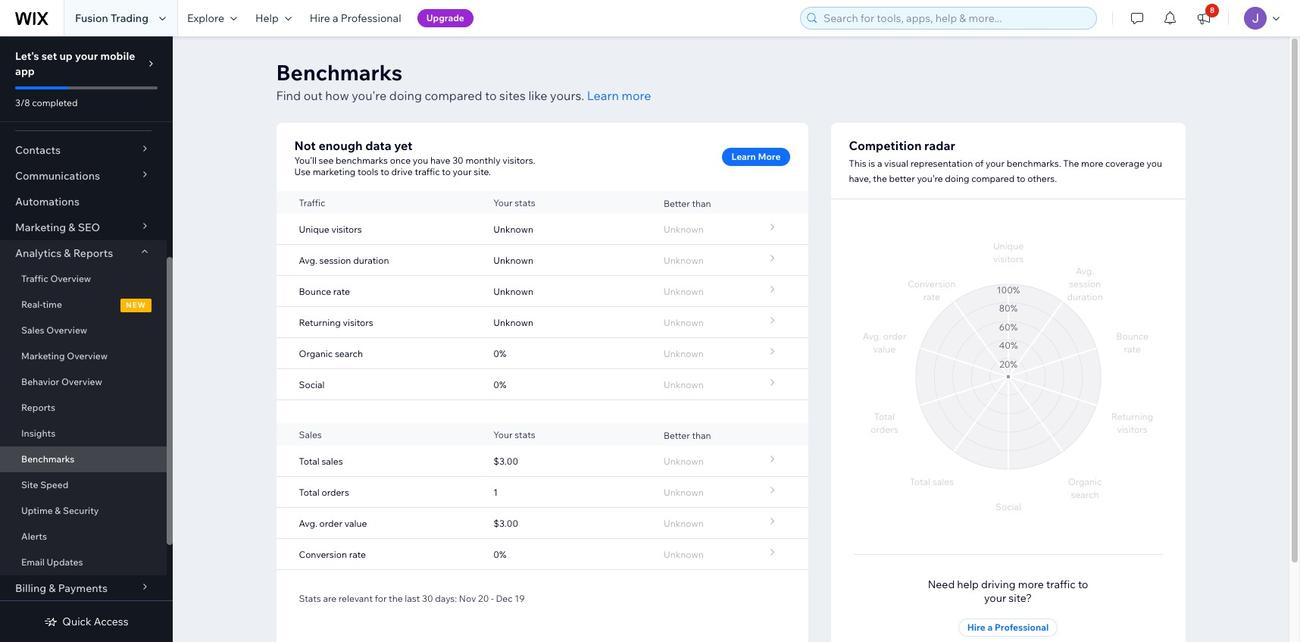 Task type: locate. For each thing, give the bounding box(es) containing it.
the right 'for'
[[389, 593, 403, 604]]

days:
[[435, 593, 457, 604]]

traffic up unique
[[299, 197, 326, 208]]

stats for unknown
[[515, 197, 536, 208]]

1 horizontal spatial compared
[[972, 173, 1015, 184]]

learn left the more
[[732, 151, 756, 162]]

reports
[[73, 246, 113, 260], [21, 402, 55, 413]]

2 than from the top
[[692, 430, 712, 441]]

automations link
[[0, 189, 167, 215]]

traffic overview
[[21, 273, 91, 284]]

hire a professional link
[[301, 0, 411, 36], [959, 619, 1058, 637]]

traffic right drive
[[415, 166, 440, 177]]

1 vertical spatial $3.00
[[494, 517, 519, 529]]

0 vertical spatial your stats
[[494, 197, 536, 208]]

0 vertical spatial learn
[[587, 88, 619, 103]]

reports up insights
[[21, 402, 55, 413]]

2 horizontal spatial a
[[988, 622, 993, 633]]

0 horizontal spatial learn
[[587, 88, 619, 103]]

overview up marketing overview
[[46, 324, 87, 336]]

1 total from the top
[[299, 455, 320, 467]]

benchmarks up site speed on the bottom of the page
[[21, 453, 75, 465]]

1 vertical spatial total
[[299, 486, 320, 498]]

the
[[1064, 158, 1080, 169]]

doing inside competition radar this is a visual representation of your benchmarks. the more coverage you have, the better you're doing compared to others.
[[946, 173, 970, 184]]

1 than from the top
[[692, 198, 712, 209]]

1 vertical spatial 0%
[[494, 379, 507, 390]]

use
[[295, 166, 311, 177]]

30 inside not enough data yet you'll see benchmarks once you have 30 monthly visitors. use marketing tools to drive traffic to your site.
[[453, 155, 464, 166]]

1 horizontal spatial a
[[878, 158, 883, 169]]

8
[[1211, 5, 1215, 15]]

contacts button
[[0, 137, 167, 163]]

analytics & reports button
[[0, 240, 167, 266]]

1 vertical spatial doing
[[946, 173, 970, 184]]

rate
[[333, 285, 350, 297], [349, 548, 366, 560]]

1 vertical spatial 30
[[422, 593, 433, 604]]

hire a professional
[[310, 11, 402, 25], [968, 622, 1049, 633]]

need
[[928, 578, 955, 591]]

benchmarks inside benchmarks find out how you're doing compared to sites like yours. learn more
[[276, 59, 403, 86]]

marketing inside dropdown button
[[15, 221, 66, 234]]

seo
[[78, 221, 100, 234]]

to inside benchmarks find out how you're doing compared to sites like yours. learn more
[[485, 88, 497, 103]]

benchmarks for benchmarks
[[21, 453, 75, 465]]

0 vertical spatial avg.
[[299, 254, 318, 266]]

overview down sales overview link
[[67, 350, 108, 362]]

automations
[[15, 195, 80, 208]]

& for analytics
[[64, 246, 71, 260]]

0% for rate
[[494, 548, 507, 560]]

2 your stats from the top
[[494, 429, 536, 440]]

you inside competition radar this is a visual representation of your benchmarks. the more coverage you have, the better you're doing compared to others.
[[1147, 158, 1163, 169]]

compared down of
[[972, 173, 1015, 184]]

& right "billing"
[[49, 581, 56, 595]]

1 vertical spatial hire a professional
[[968, 622, 1049, 633]]

0 vertical spatial compared
[[425, 88, 483, 103]]

unknown for avg. order value
[[664, 517, 704, 529]]

1 horizontal spatial sales
[[299, 429, 322, 440]]

to right site?
[[1079, 578, 1089, 591]]

1 horizontal spatial learn
[[732, 151, 756, 162]]

learn
[[587, 88, 619, 103], [732, 151, 756, 162]]

overview for behavior overview
[[61, 376, 102, 387]]

completed
[[32, 97, 78, 108]]

you left have
[[413, 155, 429, 166]]

your down visitors.
[[494, 197, 513, 208]]

your right up
[[75, 49, 98, 63]]

upgrade button
[[417, 9, 474, 27]]

benchmarks link
[[0, 447, 167, 472]]

than for unknown
[[692, 198, 712, 209]]

sales inside sales overview link
[[21, 324, 44, 336]]

1 vertical spatial a
[[878, 158, 883, 169]]

2 horizontal spatial more
[[1082, 158, 1104, 169]]

the inside competition radar this is a visual representation of your benchmarks. the more coverage you have, the better you're doing compared to others.
[[874, 173, 888, 184]]

$3.00 for avg. order value
[[494, 517, 519, 529]]

0 horizontal spatial more
[[622, 88, 652, 103]]

1 horizontal spatial hire
[[968, 622, 986, 633]]

0 vertical spatial traffic
[[299, 197, 326, 208]]

better than for unknown
[[664, 198, 712, 209]]

1 vertical spatial more
[[1082, 158, 1104, 169]]

professional
[[341, 11, 402, 25], [995, 622, 1049, 633]]

overview for traffic overview
[[50, 273, 91, 284]]

not enough data yet you'll see benchmarks once you have 30 monthly visitors. use marketing tools to drive traffic to your site.
[[295, 138, 536, 177]]

visitors.
[[503, 155, 536, 166]]

1 horizontal spatial more
[[1019, 578, 1045, 591]]

0 horizontal spatial the
[[389, 593, 403, 604]]

0 vertical spatial professional
[[341, 11, 402, 25]]

more right yours.
[[622, 88, 652, 103]]

more right the on the top right of page
[[1082, 158, 1104, 169]]

your for $3.00
[[494, 429, 513, 440]]

like
[[529, 88, 548, 103]]

total left 'orders' at bottom
[[299, 486, 320, 498]]

traffic for traffic
[[299, 197, 326, 208]]

your stats up 1
[[494, 429, 536, 440]]

1 vertical spatial hire
[[968, 622, 986, 633]]

compared left sites
[[425, 88, 483, 103]]

1 your from the top
[[494, 197, 513, 208]]

0 horizontal spatial a
[[333, 11, 339, 25]]

rate for conversion rate
[[349, 548, 366, 560]]

your
[[75, 49, 98, 63], [986, 158, 1005, 169], [453, 166, 472, 177], [985, 591, 1007, 605]]

compared
[[425, 88, 483, 103], [972, 173, 1015, 184]]

yours.
[[550, 88, 585, 103]]

1 horizontal spatial benchmarks
[[276, 59, 403, 86]]

rate for bounce rate
[[333, 285, 350, 297]]

2 better than from the top
[[664, 430, 712, 441]]

1 avg. from the top
[[299, 254, 318, 266]]

0 vertical spatial traffic
[[415, 166, 440, 177]]

unknown for conversion rate
[[664, 548, 704, 560]]

1 vertical spatial traffic
[[1047, 578, 1076, 591]]

& for marketing
[[68, 221, 75, 234]]

up
[[60, 49, 73, 63]]

your stats for unknown
[[494, 197, 536, 208]]

real-time
[[21, 299, 62, 310]]

your inside need help driving more traffic to your site?
[[985, 591, 1007, 605]]

speed
[[40, 479, 68, 490]]

& down 'marketing & seo'
[[64, 246, 71, 260]]

your inside competition radar this is a visual representation of your benchmarks. the more coverage you have, the better you're doing compared to others.
[[986, 158, 1005, 169]]

1 vertical spatial your stats
[[494, 429, 536, 440]]

1 vertical spatial marketing
[[21, 350, 65, 362]]

1 vertical spatial stats
[[515, 429, 536, 440]]

benchmarks
[[276, 59, 403, 86], [21, 453, 75, 465]]

1 vertical spatial professional
[[995, 622, 1049, 633]]

to down benchmarks.
[[1017, 173, 1026, 184]]

your stats down visitors.
[[494, 197, 536, 208]]

0 vertical spatial hire a professional link
[[301, 0, 411, 36]]

1 vertical spatial than
[[692, 430, 712, 441]]

a right help button
[[333, 11, 339, 25]]

0 horizontal spatial doing
[[390, 88, 422, 103]]

bounce rate
[[299, 285, 350, 297]]

1 vertical spatial your
[[494, 429, 513, 440]]

doing right you're
[[390, 88, 422, 103]]

& inside dropdown button
[[68, 221, 75, 234]]

1 horizontal spatial the
[[874, 173, 888, 184]]

& left seo
[[68, 221, 75, 234]]

$3.00 down 1
[[494, 517, 519, 529]]

& right uptime on the bottom left of page
[[55, 505, 61, 516]]

30 right have
[[453, 155, 464, 166]]

1 horizontal spatial hire a professional link
[[959, 619, 1058, 637]]

more inside benchmarks find out how you're doing compared to sites like yours. learn more
[[622, 88, 652, 103]]

2 vertical spatial more
[[1019, 578, 1045, 591]]

quick
[[62, 615, 91, 628]]

quick access button
[[44, 615, 129, 628]]

0 vertical spatial visitors
[[332, 223, 362, 235]]

traffic
[[415, 166, 440, 177], [1047, 578, 1076, 591]]

traffic
[[299, 197, 326, 208], [21, 273, 48, 284]]

marketing for marketing overview
[[21, 350, 65, 362]]

30 right last
[[422, 593, 433, 604]]

benchmarks up the how
[[276, 59, 403, 86]]

1 your stats from the top
[[494, 197, 536, 208]]

marketing overview
[[21, 350, 108, 362]]

visual
[[885, 158, 909, 169]]

your right of
[[986, 158, 1005, 169]]

the
[[874, 173, 888, 184], [389, 593, 403, 604]]

overview down marketing overview link
[[61, 376, 102, 387]]

for
[[375, 593, 387, 604]]

2 total from the top
[[299, 486, 320, 498]]

overview down analytics & reports
[[50, 273, 91, 284]]

hire
[[310, 11, 330, 25], [968, 622, 986, 633]]

1 vertical spatial rate
[[349, 548, 366, 560]]

sidebar element
[[0, 36, 173, 642]]

sales for sales
[[299, 429, 322, 440]]

marketing up behavior
[[21, 350, 65, 362]]

alerts
[[21, 531, 47, 542]]

0 horizontal spatial compared
[[425, 88, 483, 103]]

overview inside "link"
[[61, 376, 102, 387]]

sales up total sales on the left bottom
[[299, 429, 322, 440]]

0 vertical spatial your
[[494, 197, 513, 208]]

than for $3.00
[[692, 430, 712, 441]]

unknown for total sales
[[664, 455, 704, 467]]

avg. left session
[[299, 254, 318, 266]]

-
[[491, 593, 494, 604]]

overview
[[50, 273, 91, 284], [46, 324, 87, 336], [67, 350, 108, 362], [61, 376, 102, 387]]

1 vertical spatial avg.
[[299, 517, 318, 529]]

site speed link
[[0, 472, 167, 498]]

to left sites
[[485, 88, 497, 103]]

returning visitors
[[299, 316, 374, 328]]

0 vertical spatial than
[[692, 198, 712, 209]]

a down need help driving more traffic to your site? in the right bottom of the page
[[988, 622, 993, 633]]

marketing up "analytics"
[[15, 221, 66, 234]]

1 vertical spatial better than
[[664, 430, 712, 441]]

2 $3.00 from the top
[[494, 517, 519, 529]]

0 vertical spatial $3.00
[[494, 455, 519, 467]]

0 horizontal spatial reports
[[21, 402, 55, 413]]

you right coverage
[[1147, 158, 1163, 169]]

competition
[[849, 138, 922, 153]]

traffic inside not enough data yet you'll see benchmarks once you have 30 monthly visitors. use marketing tools to drive traffic to your site.
[[415, 166, 440, 177]]

1 vertical spatial compared
[[972, 173, 1015, 184]]

dec
[[496, 593, 513, 604]]

1 better from the top
[[664, 198, 690, 209]]

trading
[[111, 11, 149, 25]]

traffic right site?
[[1047, 578, 1076, 591]]

total left sales
[[299, 455, 320, 467]]

0 vertical spatial better
[[664, 198, 690, 209]]

visitors up "avg. session duration"
[[332, 223, 362, 235]]

1 vertical spatial sales
[[299, 429, 322, 440]]

0 vertical spatial rate
[[333, 285, 350, 297]]

1 horizontal spatial traffic
[[299, 197, 326, 208]]

marketing overview link
[[0, 343, 167, 369]]

learn right yours.
[[587, 88, 619, 103]]

coverage
[[1106, 158, 1145, 169]]

your for unknown
[[494, 197, 513, 208]]

total sales
[[299, 455, 343, 467]]

your inside not enough data yet you'll see benchmarks once you have 30 monthly visitors. use marketing tools to drive traffic to your site.
[[453, 166, 472, 177]]

professional down site?
[[995, 622, 1049, 633]]

2 stats from the top
[[515, 429, 536, 440]]

0 vertical spatial doing
[[390, 88, 422, 103]]

0%
[[494, 348, 507, 359], [494, 379, 507, 390], [494, 548, 507, 560]]

2 better from the top
[[664, 430, 690, 441]]

2 vertical spatial a
[[988, 622, 993, 633]]

avg. session duration
[[299, 254, 389, 266]]

learn more
[[732, 151, 781, 162]]

1 horizontal spatial traffic
[[1047, 578, 1076, 591]]

0 vertical spatial marketing
[[15, 221, 66, 234]]

unknown for avg. session duration
[[664, 254, 704, 266]]

your left the site.
[[453, 166, 472, 177]]

see
[[319, 155, 334, 166]]

a right is
[[878, 158, 883, 169]]

2 vertical spatial 0%
[[494, 548, 507, 560]]

help button
[[246, 0, 301, 36]]

0 vertical spatial 0%
[[494, 348, 507, 359]]

0 horizontal spatial 30
[[422, 593, 433, 604]]

avg.
[[299, 254, 318, 266], [299, 517, 318, 529]]

0 vertical spatial the
[[874, 173, 888, 184]]

out
[[304, 88, 323, 103]]

$3.00 up 1
[[494, 455, 519, 467]]

0 vertical spatial sales
[[21, 324, 44, 336]]

find
[[276, 88, 301, 103]]

you're
[[352, 88, 387, 103]]

rate right bounce
[[333, 285, 350, 297]]

1 0% from the top
[[494, 348, 507, 359]]

0 vertical spatial reports
[[73, 246, 113, 260]]

more
[[622, 88, 652, 103], [1082, 158, 1104, 169], [1019, 578, 1045, 591]]

doing inside benchmarks find out how you're doing compared to sites like yours. learn more
[[390, 88, 422, 103]]

0 vertical spatial more
[[622, 88, 652, 103]]

reports down seo
[[73, 246, 113, 260]]

you'll
[[295, 155, 317, 166]]

compared inside benchmarks find out how you're doing compared to sites like yours. learn more
[[425, 88, 483, 103]]

0 vertical spatial benchmarks
[[276, 59, 403, 86]]

traffic inside "traffic overview" link
[[21, 273, 48, 284]]

visitors for returning visitors
[[343, 316, 374, 328]]

Search for tools, apps, help & more... field
[[819, 8, 1092, 29]]

traffic down "analytics"
[[21, 273, 48, 284]]

2 avg. from the top
[[299, 517, 318, 529]]

0 horizontal spatial traffic
[[415, 166, 440, 177]]

to inside need help driving more traffic to your site?
[[1079, 578, 1089, 591]]

benchmarks for benchmarks find out how you're doing compared to sites like yours. learn more
[[276, 59, 403, 86]]

1 stats from the top
[[515, 197, 536, 208]]

marketing & seo
[[15, 221, 100, 234]]

1 vertical spatial hire a professional link
[[959, 619, 1058, 637]]

professional left upgrade button
[[341, 11, 402, 25]]

your up 1
[[494, 429, 513, 440]]

1 horizontal spatial doing
[[946, 173, 970, 184]]

1 better than from the top
[[664, 198, 712, 209]]

1 horizontal spatial you
[[1147, 158, 1163, 169]]

billing
[[15, 581, 46, 595]]

1 horizontal spatial reports
[[73, 246, 113, 260]]

0 horizontal spatial traffic
[[21, 273, 48, 284]]

returning
[[299, 316, 341, 328]]

0 vertical spatial better than
[[664, 198, 712, 209]]

20
[[478, 593, 489, 604]]

last
[[405, 593, 420, 604]]

tools
[[358, 166, 379, 177]]

0 horizontal spatial you
[[413, 155, 429, 166]]

visitors for unique visitors
[[332, 223, 362, 235]]

1 vertical spatial better
[[664, 430, 690, 441]]

hire down help
[[968, 622, 986, 633]]

unknown
[[494, 223, 534, 235], [664, 223, 704, 235], [494, 254, 534, 266], [664, 254, 704, 266], [494, 285, 534, 297], [664, 285, 704, 297], [494, 316, 534, 328], [664, 316, 704, 328], [664, 348, 704, 359], [664, 379, 704, 390], [664, 455, 704, 467], [664, 486, 704, 498], [664, 517, 704, 529], [664, 548, 704, 560]]

learn inside benchmarks find out how you're doing compared to sites like yours. learn more
[[587, 88, 619, 103]]

1 vertical spatial benchmarks
[[21, 453, 75, 465]]

0 horizontal spatial hire a professional
[[310, 11, 402, 25]]

hire right help button
[[310, 11, 330, 25]]

sales down real-
[[21, 324, 44, 336]]

more right driving
[[1019, 578, 1045, 591]]

better for unknown
[[664, 198, 690, 209]]

3 0% from the top
[[494, 548, 507, 560]]

1 horizontal spatial 30
[[453, 155, 464, 166]]

email
[[21, 556, 45, 568]]

hire a professional for left hire a professional link
[[310, 11, 402, 25]]

1 horizontal spatial hire a professional
[[968, 622, 1049, 633]]

0 vertical spatial stats
[[515, 197, 536, 208]]

0 vertical spatial hire
[[310, 11, 330, 25]]

rate down value
[[349, 548, 366, 560]]

0 vertical spatial hire a professional
[[310, 11, 402, 25]]

0 vertical spatial 30
[[453, 155, 464, 166]]

the down is
[[874, 173, 888, 184]]

unknown for organic search
[[664, 348, 704, 359]]

social
[[299, 379, 325, 390]]

& for uptime
[[55, 505, 61, 516]]

0 vertical spatial total
[[299, 455, 320, 467]]

your left site?
[[985, 591, 1007, 605]]

better for $3.00
[[664, 430, 690, 441]]

better than for $3.00
[[664, 430, 712, 441]]

let's
[[15, 49, 39, 63]]

benchmarks inside sidebar element
[[21, 453, 75, 465]]

visitors up search on the left bottom of the page
[[343, 316, 374, 328]]

0 horizontal spatial hire
[[310, 11, 330, 25]]

2 your from the top
[[494, 429, 513, 440]]

to left the site.
[[442, 166, 451, 177]]

avg. left "order"
[[299, 517, 318, 529]]

0 horizontal spatial sales
[[21, 324, 44, 336]]

order
[[320, 517, 343, 529]]

site
[[21, 479, 38, 490]]

0 horizontal spatial benchmarks
[[21, 453, 75, 465]]

unknown for unique visitors
[[664, 223, 704, 235]]

doing down representation
[[946, 173, 970, 184]]

1 vertical spatial visitors
[[343, 316, 374, 328]]

1 vertical spatial traffic
[[21, 273, 48, 284]]

stats are relevant for the last 30 days: nov 20 - dec 19
[[299, 593, 525, 604]]

1 $3.00 from the top
[[494, 455, 519, 467]]



Task type: vqa. For each thing, say whether or not it's contained in the screenshot.
Music Library "Library"
no



Task type: describe. For each thing, give the bounding box(es) containing it.
0 vertical spatial a
[[333, 11, 339, 25]]

total for total sales
[[299, 455, 320, 467]]

1 vertical spatial learn
[[732, 151, 756, 162]]

total for total orders
[[299, 486, 320, 498]]

email updates link
[[0, 550, 167, 575]]

behavior overview link
[[0, 369, 167, 395]]

relevant
[[339, 593, 373, 604]]

stats for $3.00
[[515, 429, 536, 440]]

billing & payments
[[15, 581, 108, 595]]

0 horizontal spatial professional
[[341, 11, 402, 25]]

1 vertical spatial the
[[389, 593, 403, 604]]

benchmarks find out how you're doing compared to sites like yours. learn more
[[276, 59, 652, 103]]

more inside competition radar this is a visual representation of your benchmarks. the more coverage you have, the better you're doing compared to others.
[[1082, 158, 1104, 169]]

representation
[[911, 158, 974, 169]]

you're
[[918, 173, 943, 184]]

have
[[431, 155, 451, 166]]

communications
[[15, 169, 100, 183]]

billing & payments button
[[0, 575, 167, 601]]

marketing
[[313, 166, 356, 177]]

3/8 completed
[[15, 97, 78, 108]]

insights link
[[0, 421, 167, 447]]

contacts
[[15, 143, 61, 157]]

organic
[[299, 348, 333, 359]]

to right tools
[[381, 166, 390, 177]]

fusion
[[75, 11, 108, 25]]

1
[[494, 486, 498, 498]]

benchmarks
[[336, 155, 388, 166]]

overview for marketing overview
[[67, 350, 108, 362]]

need help driving more traffic to your site?
[[928, 578, 1089, 605]]

monthly
[[466, 155, 501, 166]]

compared inside competition radar this is a visual representation of your benchmarks. the more coverage you have, the better you're doing compared to others.
[[972, 173, 1015, 184]]

unknown for total orders
[[664, 486, 704, 498]]

learn more link
[[723, 148, 790, 166]]

radar
[[925, 138, 956, 153]]

real-
[[21, 299, 43, 310]]

organic search
[[299, 348, 363, 359]]

is
[[869, 158, 876, 169]]

sites
[[500, 88, 526, 103]]

2 0% from the top
[[494, 379, 507, 390]]

let's set up your mobile app
[[15, 49, 135, 78]]

$3.00 for total sales
[[494, 455, 519, 467]]

3/8
[[15, 97, 30, 108]]

upgrade
[[427, 12, 465, 24]]

communications button
[[0, 163, 167, 189]]

total orders
[[299, 486, 349, 498]]

traffic for traffic overview
[[21, 273, 48, 284]]

search
[[335, 348, 363, 359]]

security
[[63, 505, 99, 516]]

reports link
[[0, 395, 167, 421]]

bounce
[[299, 285, 331, 297]]

traffic inside need help driving more traffic to your site?
[[1047, 578, 1076, 591]]

driving
[[982, 578, 1016, 591]]

unique
[[299, 223, 330, 235]]

better
[[890, 173, 916, 184]]

1 vertical spatial reports
[[21, 402, 55, 413]]

stats
[[299, 593, 321, 604]]

others.
[[1028, 173, 1058, 184]]

unknown for bounce rate
[[664, 285, 704, 297]]

of
[[976, 158, 984, 169]]

analytics
[[15, 246, 62, 260]]

analytics & reports
[[15, 246, 113, 260]]

uptime & security
[[21, 505, 99, 516]]

marketing & seo button
[[0, 215, 167, 240]]

are
[[323, 593, 337, 604]]

hire a professional for rightmost hire a professional link
[[968, 622, 1049, 633]]

session
[[320, 254, 351, 266]]

marketing for marketing & seo
[[15, 221, 66, 234]]

app
[[15, 64, 35, 78]]

value
[[345, 517, 367, 529]]

not
[[295, 138, 316, 153]]

hire for rightmost hire a professional link
[[968, 622, 986, 633]]

hire for left hire a professional link
[[310, 11, 330, 25]]

a inside competition radar this is a visual representation of your benchmarks. the more coverage you have, the better you're doing compared to others.
[[878, 158, 883, 169]]

0 horizontal spatial hire a professional link
[[301, 0, 411, 36]]

conversion
[[299, 548, 347, 560]]

1 horizontal spatial professional
[[995, 622, 1049, 633]]

19
[[515, 593, 525, 604]]

how
[[325, 88, 349, 103]]

access
[[94, 615, 129, 628]]

insights
[[21, 428, 55, 439]]

unknown for social
[[664, 379, 704, 390]]

behavior
[[21, 376, 59, 387]]

conversion rate
[[299, 548, 366, 560]]

& for billing
[[49, 581, 56, 595]]

avg. for avg. session duration
[[299, 254, 318, 266]]

learn more link
[[587, 86, 652, 105]]

avg. for avg. order value
[[299, 517, 318, 529]]

fusion trading
[[75, 11, 149, 25]]

updates
[[47, 556, 83, 568]]

once
[[390, 155, 411, 166]]

your stats for $3.00
[[494, 429, 536, 440]]

competition radar this is a visual representation of your benchmarks. the more coverage you have, the better you're doing compared to others.
[[849, 138, 1163, 184]]

traffic overview link
[[0, 266, 167, 292]]

your inside let's set up your mobile app
[[75, 49, 98, 63]]

sales for sales overview
[[21, 324, 44, 336]]

alerts link
[[0, 524, 167, 550]]

new
[[126, 300, 146, 310]]

data
[[365, 138, 392, 153]]

reports inside popup button
[[73, 246, 113, 260]]

help
[[255, 11, 279, 25]]

0% for search
[[494, 348, 507, 359]]

site?
[[1009, 591, 1032, 605]]

site speed
[[21, 479, 68, 490]]

more inside need help driving more traffic to your site?
[[1019, 578, 1045, 591]]

sales
[[322, 455, 343, 467]]

drive
[[392, 166, 413, 177]]

unknown for returning visitors
[[664, 316, 704, 328]]

overview for sales overview
[[46, 324, 87, 336]]

orders
[[322, 486, 349, 498]]

payments
[[58, 581, 108, 595]]

behavior overview
[[21, 376, 102, 387]]

to inside competition radar this is a visual representation of your benchmarks. the more coverage you have, the better you're doing compared to others.
[[1017, 173, 1026, 184]]

uptime & security link
[[0, 498, 167, 524]]

you inside not enough data yet you'll see benchmarks once you have 30 monthly visitors. use marketing tools to drive traffic to your site.
[[413, 155, 429, 166]]



